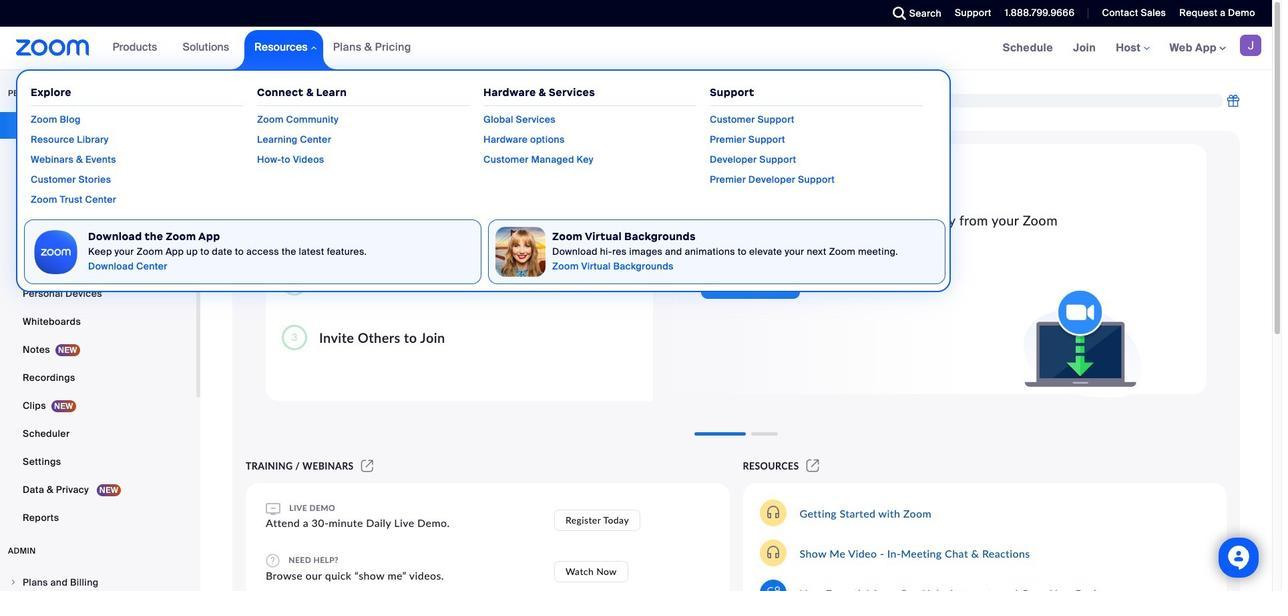 Task type: describe. For each thing, give the bounding box(es) containing it.
download zoom client image
[[31, 227, 82, 277]]

2 window new image from the left
[[804, 461, 821, 472]]

zoom virtual backgrounds image
[[496, 227, 546, 277]]



Task type: vqa. For each thing, say whether or not it's contained in the screenshot.
bottommost Show options icon
no



Task type: locate. For each thing, give the bounding box(es) containing it.
meetings navigation
[[993, 27, 1272, 70]]

window new image
[[359, 461, 375, 472], [804, 461, 821, 472]]

1 horizontal spatial window new image
[[804, 461, 821, 472]]

0 horizontal spatial window new image
[[359, 461, 375, 472]]

profile picture image
[[1240, 35, 1261, 56]]

menu item
[[0, 570, 196, 592]]

product information navigation
[[16, 27, 952, 292]]

1 window new image from the left
[[359, 461, 375, 472]]

right image
[[9, 579, 17, 587]]

banner
[[0, 27, 1272, 292]]

personal menu menu
[[0, 112, 196, 533]]

zoom logo image
[[16, 39, 89, 56]]



